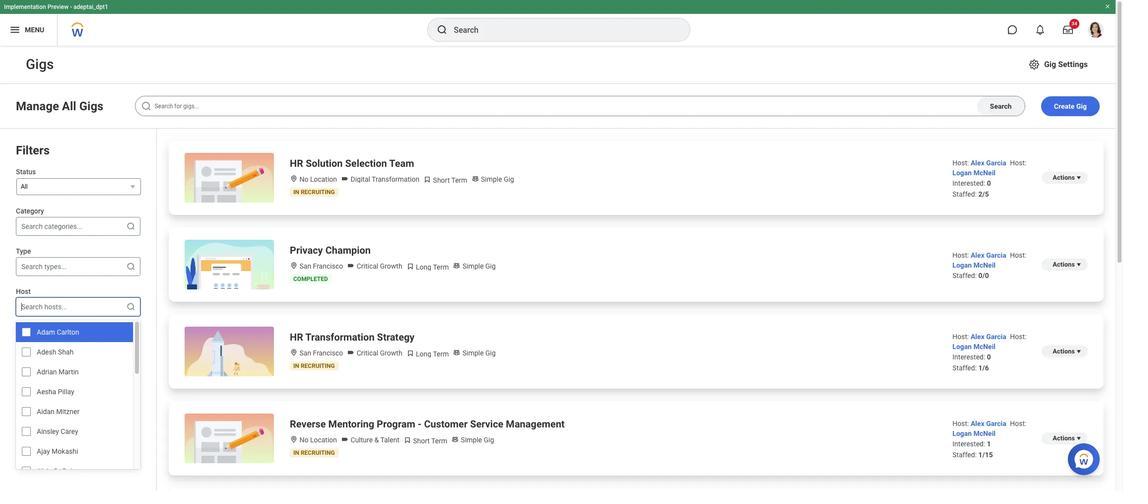 Task type: vqa. For each thing, say whether or not it's contained in the screenshot.


Task type: locate. For each thing, give the bounding box(es) containing it.
no
[[300, 175, 309, 183], [300, 436, 309, 444]]

search button
[[978, 96, 1025, 116]]

4 actions from the top
[[1054, 435, 1076, 442]]

media mylearning image
[[407, 263, 415, 271], [407, 350, 415, 358], [404, 437, 412, 444]]

2 0 from the top
[[988, 353, 992, 361]]

search image for search locations...
[[126, 342, 136, 352]]

1 vertical spatial san francisco
[[298, 349, 343, 357]]

san francisco left tag icon
[[298, 349, 343, 357]]

actions for selection
[[1054, 174, 1076, 181]]

0 vertical spatial hr
[[290, 157, 303, 169]]

1 vertical spatial interested:
[[953, 353, 986, 361]]

san up completed at the left bottom
[[300, 262, 311, 270]]

4 alex garcia button from the top
[[971, 420, 1009, 428]]

in recruiting down hr transformation strategy link
[[294, 363, 335, 369]]

Category text field
[[21, 222, 23, 231]]

adrian martin
[[37, 368, 79, 376]]

critical right tag icon
[[357, 349, 379, 357]]

0 vertical spatial recruiting
[[301, 189, 335, 196]]

1 vertical spatial actions button
[[1043, 433, 1089, 444]]

staffed: left 0/0
[[953, 272, 977, 280]]

2 garcia from the top
[[987, 251, 1007, 259]]

2 interested: from the top
[[953, 353, 986, 361]]

3 logan mcneil button from the top
[[953, 343, 996, 351]]

- right the program
[[418, 418, 422, 430]]

tag image for mentoring
[[341, 436, 349, 443]]

tag image
[[347, 349, 355, 357]]

0 vertical spatial location image
[[290, 262, 298, 270]]

alex inside 'host: alex garcia host: logan mcneil interested: 1 staffed: 1/15'
[[971, 420, 985, 428]]

mcneil inside 'host: alex garcia host: logan mcneil interested: 0 staffed: 2/5'
[[974, 169, 996, 177]]

interested: up 2/5
[[953, 179, 986, 187]]

logan
[[953, 169, 972, 177], [953, 261, 972, 269], [953, 343, 972, 351], [953, 430, 972, 438]]

garcia up 1
[[987, 420, 1007, 428]]

host: alex garcia host: logan mcneil interested: 1 staffed: 1/15
[[953, 420, 1027, 459]]

filters
[[16, 144, 50, 157]]

0 vertical spatial 0
[[988, 179, 992, 187]]

alex up 1/6
[[971, 333, 985, 341]]

critical growth
[[355, 262, 403, 270], [355, 349, 403, 357]]

location image for reverse mentoring program - customer service management
[[290, 436, 298, 443]]

1 vertical spatial in recruiting
[[294, 363, 335, 369]]

4 mcneil from the top
[[974, 430, 996, 438]]

alex up 2/5
[[971, 159, 985, 167]]

no location down reverse
[[298, 436, 337, 444]]

short right media mylearning icon
[[433, 176, 450, 184]]

1 caret down image from the top
[[1076, 174, 1084, 182]]

1 mcneil from the top
[[974, 169, 996, 177]]

1 location image from the top
[[290, 175, 298, 183]]

2 recruiting from the top
[[301, 363, 335, 369]]

1 vertical spatial short
[[413, 437, 430, 445]]

critical
[[357, 262, 379, 270], [357, 349, 379, 357]]

1 vertical spatial no
[[300, 436, 309, 444]]

francisco down privacy champion link
[[313, 262, 343, 270]]

2 in recruiting from the top
[[294, 363, 335, 369]]

contact card matrix manager image
[[472, 175, 480, 183], [453, 262, 461, 270], [453, 349, 461, 357], [452, 436, 459, 443]]

1 no from the top
[[300, 175, 309, 183]]

2 in from the top
[[294, 363, 299, 369]]

Search Workday  search field
[[454, 19, 670, 41]]

2 alex from the top
[[971, 251, 985, 259]]

1 vertical spatial media mylearning image
[[407, 350, 415, 358]]

- right the preview
[[70, 3, 72, 10]]

all
[[62, 99, 76, 113], [21, 183, 28, 190]]

simple gig
[[480, 175, 514, 183], [461, 262, 496, 270], [461, 349, 496, 357], [459, 436, 494, 444]]

1 vertical spatial location image
[[290, 349, 298, 357]]

2 vertical spatial in
[[294, 449, 299, 456]]

staffed: left 1/15
[[953, 451, 977, 459]]

2 vertical spatial caret down image
[[1076, 435, 1084, 443]]

logan mcneil button up 1/6
[[953, 343, 996, 351]]

recruiting for transformation
[[301, 363, 335, 369]]

actions button for hr transformation strategy
[[1043, 346, 1089, 358]]

1 francisco from the top
[[313, 262, 343, 270]]

0 horizontal spatial short
[[413, 437, 430, 445]]

alex garcia button up 0/0
[[971, 251, 1009, 259]]

short for -
[[413, 437, 430, 445]]

0 vertical spatial actions button
[[1043, 172, 1089, 184]]

search for search locations...
[[21, 343, 43, 351]]

0 vertical spatial caret down image
[[1076, 174, 1084, 182]]

location image
[[290, 175, 298, 183], [290, 436, 298, 443]]

mcneil up 0/0
[[974, 261, 996, 269]]

growth
[[380, 262, 403, 270], [380, 349, 403, 357]]

0 vertical spatial interested:
[[953, 179, 986, 187]]

term
[[452, 176, 468, 184], [433, 263, 449, 271], [433, 350, 449, 358], [432, 437, 448, 445]]

transformation up tag icon
[[306, 331, 375, 343]]

alex garcia button for program
[[971, 420, 1009, 428]]

2 vertical spatial search image
[[126, 302, 136, 312]]

1 no location from the top
[[298, 175, 337, 183]]

3 in from the top
[[294, 449, 299, 456]]

1 alex from the top
[[971, 159, 985, 167]]

0 vertical spatial san francisco
[[298, 262, 343, 270]]

0 horizontal spatial all
[[21, 183, 28, 190]]

alex inside host: alex garcia host: logan mcneil staffed: 0/0
[[971, 251, 985, 259]]

3 garcia from the top
[[987, 333, 1007, 341]]

1 recruiting from the top
[[301, 189, 335, 196]]

search for search categories...
[[21, 223, 43, 230]]

search locations...
[[21, 343, 78, 351]]

notifications large image
[[1036, 25, 1046, 35]]

2 growth from the top
[[380, 349, 403, 357]]

1 hr from the top
[[290, 157, 303, 169]]

3 mcneil from the top
[[974, 343, 996, 351]]

1 vertical spatial hr
[[290, 331, 303, 343]]

search
[[991, 102, 1012, 110], [21, 223, 43, 230], [21, 263, 43, 271], [21, 303, 43, 311], [21, 343, 43, 351]]

media mylearning image for champion
[[407, 263, 415, 271]]

1 vertical spatial san
[[300, 349, 311, 357]]

tag image down the "mentoring"
[[341, 436, 349, 443]]

interested: up 1/15
[[953, 440, 986, 448]]

transformation
[[372, 175, 420, 183], [306, 331, 375, 343]]

alex up 1/15
[[971, 420, 985, 428]]

profile logan mcneil image
[[1089, 22, 1105, 40]]

3 staffed: from the top
[[953, 364, 977, 372]]

2 francisco from the top
[[313, 349, 343, 357]]

1 in from the top
[[294, 189, 299, 196]]

search categories...
[[21, 223, 82, 230]]

hr solution selection team link
[[290, 156, 414, 170]]

location down reverse
[[310, 436, 337, 444]]

in recruiting for transformation
[[294, 363, 335, 369]]

1 vertical spatial all
[[21, 183, 28, 190]]

adam carlton
[[37, 328, 79, 336]]

0 up 1/6
[[988, 353, 992, 361]]

1 san francisco from the top
[[298, 262, 343, 270]]

mcneil inside 'host: alex garcia host: logan mcneil interested: 1 staffed: 1/15'
[[974, 430, 996, 438]]

alex garcia button up 2/5
[[971, 159, 1009, 167]]

2 actions button from the top
[[1043, 433, 1089, 444]]

mcneil up 1/6
[[974, 343, 996, 351]]

in
[[294, 189, 299, 196], [294, 363, 299, 369], [294, 449, 299, 456]]

0 inside 'host: alex garcia host: logan mcneil interested: 0 staffed: 2/5'
[[988, 179, 992, 187]]

0 vertical spatial san
[[300, 262, 311, 270]]

francisco
[[313, 262, 343, 270], [313, 349, 343, 357]]

search inside button
[[991, 102, 1012, 110]]

short down the 'reverse mentoring program - customer service management' link
[[413, 437, 430, 445]]

search image
[[436, 24, 448, 36], [126, 222, 136, 231], [126, 342, 136, 352]]

3 recruiting from the top
[[301, 449, 335, 456]]

1 horizontal spatial short
[[433, 176, 450, 184]]

2/5
[[979, 190, 990, 198]]

1 vertical spatial growth
[[380, 349, 403, 357]]

logan mcneil button for strategy
[[953, 343, 996, 351]]

interested: up 1/6
[[953, 353, 986, 361]]

4 staffed: from the top
[[953, 451, 977, 459]]

1 san from the top
[[300, 262, 311, 270]]

gigs
[[79, 99, 104, 113]]

2 vertical spatial interested:
[[953, 440, 986, 448]]

digital transformation
[[349, 175, 420, 183]]

staffed: left 1/6
[[953, 364, 977, 372]]

0 vertical spatial location
[[310, 175, 337, 183]]

ainsley
[[37, 428, 59, 436]]

1 growth from the top
[[380, 262, 403, 270]]

2 no location from the top
[[298, 436, 337, 444]]

1 in recruiting from the top
[[294, 189, 335, 196]]

no location down solution
[[298, 175, 337, 183]]

1 alex garcia button from the top
[[971, 159, 1009, 167]]

1 vertical spatial francisco
[[313, 349, 343, 357]]

2 location image from the top
[[290, 349, 298, 357]]

1 actions button from the top
[[1043, 172, 1089, 184]]

2 logan from the top
[[953, 261, 972, 269]]

tag image left digital
[[341, 175, 349, 183]]

alain dubois
[[37, 467, 76, 475]]

0 vertical spatial actions button
[[1043, 346, 1089, 358]]

alex garcia button up 1
[[971, 420, 1009, 428]]

alex garcia button
[[971, 159, 1009, 167], [971, 251, 1009, 259], [971, 333, 1009, 341], [971, 420, 1009, 428]]

0 vertical spatial short
[[433, 176, 450, 184]]

alex garcia button for strategy
[[971, 333, 1009, 341]]

3 alex garcia button from the top
[[971, 333, 1009, 341]]

2 vertical spatial recruiting
[[301, 449, 335, 456]]

actions for strategy
[[1054, 348, 1076, 355]]

1 logan mcneil button from the top
[[953, 169, 996, 177]]

dubois
[[54, 467, 76, 475]]

garcia
[[987, 159, 1007, 167], [987, 251, 1007, 259], [987, 333, 1007, 341], [987, 420, 1007, 428]]

0 vertical spatial growth
[[380, 262, 403, 270]]

location image for privacy champion
[[290, 262, 298, 270]]

1 vertical spatial actions button
[[1043, 259, 1089, 271]]

long
[[416, 263, 432, 271], [416, 350, 432, 358]]

in recruiting for mentoring
[[294, 449, 335, 456]]

transformation down team
[[372, 175, 420, 183]]

mitzner
[[56, 408, 80, 416]]

mcneil up 2/5
[[974, 169, 996, 177]]

garcia up 1/6
[[987, 333, 1007, 341]]

staffed: inside host: alex garcia host: logan mcneil staffed: 0/0
[[953, 272, 977, 280]]

-
[[70, 3, 72, 10], [418, 418, 422, 430]]

1 vertical spatial in
[[294, 363, 299, 369]]

manage
[[16, 99, 59, 113]]

1 vertical spatial location image
[[290, 436, 298, 443]]

0 vertical spatial media mylearning image
[[407, 263, 415, 271]]

3 alex from the top
[[971, 333, 985, 341]]

garcia up 0/0
[[987, 251, 1007, 259]]

staffed: inside host: alex garcia host: logan mcneil interested: 0 staffed: 1/6
[[953, 364, 977, 372]]

1 long from the top
[[416, 263, 432, 271]]

0 vertical spatial location image
[[290, 175, 298, 183]]

host
[[16, 288, 31, 296]]

media mylearning image for transformation
[[407, 350, 415, 358]]

logan mcneil button up 2/5
[[953, 169, 996, 177]]

1/6
[[979, 364, 990, 372]]

location for hr
[[310, 175, 337, 183]]

alain
[[37, 467, 52, 475]]

search for search
[[991, 102, 1012, 110]]

recruiting down reverse
[[301, 449, 335, 456]]

1 vertical spatial 0
[[988, 353, 992, 361]]

recruiting for solution
[[301, 189, 335, 196]]

locations...
[[44, 343, 78, 351]]

1 garcia from the top
[[987, 159, 1007, 167]]

2 vertical spatial tag image
[[341, 436, 349, 443]]

2 location image from the top
[[290, 436, 298, 443]]

in recruiting down reverse
[[294, 449, 335, 456]]

0 vertical spatial critical
[[357, 262, 379, 270]]

logan mcneil button up 1
[[953, 430, 996, 438]]

hosts...
[[44, 303, 67, 311]]

0 vertical spatial francisco
[[313, 262, 343, 270]]

hr
[[290, 157, 303, 169], [290, 331, 303, 343]]

alex
[[971, 159, 985, 167], [971, 251, 985, 259], [971, 333, 985, 341], [971, 420, 985, 428]]

justify image
[[9, 24, 21, 36]]

menu
[[25, 26, 44, 34]]

0 for hr solution selection team
[[988, 179, 992, 187]]

carlton
[[57, 328, 79, 336]]

long for privacy champion
[[416, 263, 432, 271]]

mcneil for hr transformation strategy
[[974, 343, 996, 351]]

recruiting down solution
[[301, 189, 335, 196]]

gig for hr solution selection team
[[504, 175, 514, 183]]

san for hr
[[300, 349, 311, 357]]

hr for hr transformation strategy
[[290, 331, 303, 343]]

interested: inside host: alex garcia host: logan mcneil interested: 0 staffed: 1/6
[[953, 353, 986, 361]]

ajay mokashi
[[37, 448, 78, 455]]

2 vertical spatial media mylearning image
[[404, 437, 412, 444]]

caret down image
[[1076, 174, 1084, 182], [1076, 261, 1084, 269], [1076, 435, 1084, 443]]

0 vertical spatial transformation
[[372, 175, 420, 183]]

in recruiting down solution
[[294, 189, 335, 196]]

1 critical from the top
[[357, 262, 379, 270]]

garcia inside host: alex garcia host: logan mcneil interested: 0 staffed: 1/6
[[987, 333, 1007, 341]]

0 vertical spatial long
[[416, 263, 432, 271]]

tag image down champion
[[347, 262, 355, 270]]

garcia inside 'host: alex garcia host: logan mcneil interested: 0 staffed: 2/5'
[[987, 159, 1007, 167]]

aidan mitzner
[[37, 408, 80, 416]]

0 vertical spatial in recruiting
[[294, 189, 335, 196]]

no location
[[298, 175, 337, 183], [298, 436, 337, 444]]

alex garcia button up 1/6
[[971, 333, 1009, 341]]

2 vertical spatial in recruiting
[[294, 449, 335, 456]]

selection
[[345, 157, 387, 169]]

1 vertical spatial recruiting
[[301, 363, 335, 369]]

1 critical growth from the top
[[355, 262, 403, 270]]

actions button
[[1043, 172, 1089, 184], [1043, 259, 1089, 271]]

mcneil for reverse mentoring program - customer service management
[[974, 430, 996, 438]]

1 interested: from the top
[[953, 179, 986, 187]]

0 horizontal spatial -
[[70, 3, 72, 10]]

3 interested: from the top
[[953, 440, 986, 448]]

staffed: left 2/5
[[953, 190, 977, 198]]

1 location image from the top
[[290, 262, 298, 270]]

short
[[433, 176, 450, 184], [413, 437, 430, 445]]

1 staffed: from the top
[[953, 190, 977, 198]]

garcia inside 'host: alex garcia host: logan mcneil interested: 1 staffed: 1/15'
[[987, 420, 1007, 428]]

1 vertical spatial no location
[[298, 436, 337, 444]]

san francisco up completed at the left bottom
[[298, 262, 343, 270]]

2 vertical spatial location
[[310, 436, 337, 444]]

logan for reverse mentoring program - customer service management
[[953, 430, 972, 438]]

34 button
[[1058, 19, 1080, 41]]

in recruiting
[[294, 189, 335, 196], [294, 363, 335, 369], [294, 449, 335, 456]]

0 vertical spatial no
[[300, 175, 309, 183]]

- inside the 'reverse mentoring program - customer service management' link
[[418, 418, 422, 430]]

2 critical from the top
[[357, 349, 379, 357]]

2 san francisco from the top
[[298, 349, 343, 357]]

2 critical growth from the top
[[355, 349, 403, 357]]

2 staffed: from the top
[[953, 272, 977, 280]]

critical growth down champion
[[355, 262, 403, 270]]

1 horizontal spatial -
[[418, 418, 422, 430]]

critical growth down strategy on the left of page
[[355, 349, 403, 357]]

0 vertical spatial short term
[[432, 176, 468, 184]]

2 long term from the top
[[415, 350, 449, 358]]

no down solution
[[300, 175, 309, 183]]

francisco left tag icon
[[313, 349, 343, 357]]

1 vertical spatial -
[[418, 418, 422, 430]]

logan for hr transformation strategy
[[953, 343, 972, 351]]

0 vertical spatial -
[[70, 3, 72, 10]]

critical down champion
[[357, 262, 379, 270]]

no for reverse
[[300, 436, 309, 444]]

no for hr
[[300, 175, 309, 183]]

4 garcia from the top
[[987, 420, 1007, 428]]

0 vertical spatial tag image
[[341, 175, 349, 183]]

2 long from the top
[[416, 350, 432, 358]]

contact card matrix manager image for selection
[[472, 175, 480, 183]]

0 vertical spatial in
[[294, 189, 299, 196]]

3 in recruiting from the top
[[294, 449, 335, 456]]

0 vertical spatial all
[[62, 99, 76, 113]]

long for hr transformation strategy
[[416, 350, 432, 358]]

1 vertical spatial search image
[[126, 262, 136, 272]]

1 vertical spatial search image
[[126, 222, 136, 231]]

1 0 from the top
[[988, 179, 992, 187]]

1 vertical spatial tag image
[[347, 262, 355, 270]]

staffed: inside 'host: alex garcia host: logan mcneil interested: 1 staffed: 1/15'
[[953, 451, 977, 459]]

alex garcia button for selection
[[971, 159, 1009, 167]]

0 inside host: alex garcia host: logan mcneil interested: 0 staffed: 1/6
[[988, 353, 992, 361]]

long term
[[415, 263, 449, 271], [415, 350, 449, 358]]

actions
[[1054, 174, 1076, 181], [1054, 261, 1076, 268], [1054, 348, 1076, 355], [1054, 435, 1076, 442]]

interested: inside 'host: alex garcia host: logan mcneil interested: 1 staffed: 1/15'
[[953, 440, 986, 448]]

garcia up 2/5
[[987, 159, 1007, 167]]

alex inside 'host: alex garcia host: logan mcneil interested: 0 staffed: 2/5'
[[971, 159, 985, 167]]

transformation for digital
[[372, 175, 420, 183]]

2 san from the top
[[300, 349, 311, 357]]

1 vertical spatial long
[[416, 350, 432, 358]]

1 vertical spatial critical
[[357, 349, 379, 357]]

Host text field
[[21, 302, 23, 312]]

logan inside 'host: alex garcia host: logan mcneil interested: 0 staffed: 2/5'
[[953, 169, 972, 177]]

4 logan mcneil button from the top
[[953, 430, 996, 438]]

list
[[157, 129, 1116, 491]]

0
[[988, 179, 992, 187], [988, 353, 992, 361]]

1 vertical spatial critical growth
[[355, 349, 403, 357]]

san left tag icon
[[300, 349, 311, 357]]

1 vertical spatial long term
[[415, 350, 449, 358]]

1 actions from the top
[[1054, 174, 1076, 181]]

1 long term from the top
[[415, 263, 449, 271]]

customer
[[424, 418, 468, 430]]

staffed: for reverse mentoring program - customer service management
[[953, 451, 977, 459]]

0 vertical spatial no location
[[298, 175, 337, 183]]

tag image
[[341, 175, 349, 183], [347, 262, 355, 270], [341, 436, 349, 443]]

mentoring
[[329, 418, 375, 430]]

mcneil up 1
[[974, 430, 996, 438]]

logan mcneil button up 0/0
[[953, 261, 996, 269]]

critical growth for transformation
[[355, 349, 403, 357]]

simple for selection
[[481, 175, 502, 183]]

2 alex garcia button from the top
[[971, 251, 1009, 259]]

recruiting down hr transformation strategy link
[[301, 363, 335, 369]]

3 actions from the top
[[1054, 348, 1076, 355]]

no down reverse
[[300, 436, 309, 444]]

3 caret down image from the top
[[1076, 435, 1084, 443]]

location down solution
[[310, 175, 337, 183]]

logan inside 'host: alex garcia host: logan mcneil interested: 1 staffed: 1/15'
[[953, 430, 972, 438]]

adrian
[[37, 368, 57, 376]]

1 vertical spatial caret down image
[[1076, 261, 1084, 269]]

4 alex from the top
[[971, 420, 985, 428]]

search image
[[141, 100, 153, 112], [126, 262, 136, 272], [126, 302, 136, 312]]

long term for privacy champion
[[415, 263, 449, 271]]

0 vertical spatial long term
[[415, 263, 449, 271]]

3 logan from the top
[[953, 343, 972, 351]]

2 vertical spatial search image
[[126, 342, 136, 352]]

2 mcneil from the top
[[974, 261, 996, 269]]

type
[[16, 247, 31, 255]]

interested: inside 'host: alex garcia host: logan mcneil interested: 0 staffed: 2/5'
[[953, 179, 986, 187]]

staffed:
[[953, 190, 977, 198], [953, 272, 977, 280], [953, 364, 977, 372], [953, 451, 977, 459]]

ajay
[[37, 448, 50, 455]]

tag image for solution
[[341, 175, 349, 183]]

san francisco
[[298, 262, 343, 270], [298, 349, 343, 357]]

strategy
[[377, 331, 415, 343]]

4 logan from the top
[[953, 430, 972, 438]]

logan inside host: alex garcia host: logan mcneil interested: 0 staffed: 1/6
[[953, 343, 972, 351]]

all down status
[[21, 183, 28, 190]]

1 vertical spatial transformation
[[306, 331, 375, 343]]

location image
[[290, 262, 298, 270], [290, 349, 298, 357]]

in recruiting for solution
[[294, 189, 335, 196]]

1 actions button from the top
[[1043, 346, 1089, 358]]

2 no from the top
[[300, 436, 309, 444]]

recruiting
[[301, 189, 335, 196], [301, 363, 335, 369], [301, 449, 335, 456]]

1 logan from the top
[[953, 169, 972, 177]]

2 hr from the top
[[290, 331, 303, 343]]

pillay
[[58, 388, 74, 396]]

hr for hr solution selection team
[[290, 157, 303, 169]]

alex up 0/0
[[971, 251, 985, 259]]

all left gigs
[[62, 99, 76, 113]]

2 actions button from the top
[[1043, 259, 1089, 271]]

alex inside host: alex garcia host: logan mcneil interested: 0 staffed: 1/6
[[971, 333, 985, 341]]

create gig button
[[1042, 96, 1101, 116]]

logan mcneil button
[[953, 169, 996, 177], [953, 261, 996, 269], [953, 343, 996, 351], [953, 430, 996, 438]]

francisco for champion
[[313, 262, 343, 270]]

simple for strategy
[[463, 349, 484, 357]]

location up search locations...
[[16, 328, 43, 336]]

0 up 2/5
[[988, 179, 992, 187]]

list containing hr solution selection team
[[157, 129, 1116, 491]]

san
[[300, 262, 311, 270], [300, 349, 311, 357]]

actions button
[[1043, 346, 1089, 358], [1043, 433, 1089, 444]]

staffed: inside 'host: alex garcia host: logan mcneil interested: 0 staffed: 2/5'
[[953, 190, 977, 198]]

2 actions from the top
[[1054, 261, 1076, 268]]

0 vertical spatial critical growth
[[355, 262, 403, 270]]

1 vertical spatial short term
[[412, 437, 448, 445]]

mcneil
[[974, 169, 996, 177], [974, 261, 996, 269], [974, 343, 996, 351], [974, 430, 996, 438]]

mcneil inside host: alex garcia host: logan mcneil interested: 0 staffed: 1/6
[[974, 343, 996, 351]]



Task type: describe. For each thing, give the bounding box(es) containing it.
garcia for hr solution selection team
[[987, 159, 1007, 167]]

alex for hr transformation strategy
[[971, 333, 985, 341]]

search types...
[[21, 263, 67, 271]]

settings
[[1059, 60, 1089, 69]]

menu button
[[0, 14, 57, 46]]

management
[[506, 418, 565, 430]]

talent
[[381, 436, 400, 444]]

menu banner
[[0, 0, 1116, 46]]

0/0
[[979, 272, 990, 280]]

service
[[470, 418, 504, 430]]

reverse mentoring program - customer service management link
[[290, 417, 565, 431]]

short term for team
[[432, 176, 468, 184]]

culture & talent
[[349, 436, 400, 444]]

actions button for privacy champion
[[1043, 259, 1089, 271]]

logan for hr solution selection team
[[953, 169, 972, 177]]

staffed: for hr transformation strategy
[[953, 364, 977, 372]]

gig for privacy champion
[[486, 262, 496, 270]]

create gig
[[1055, 102, 1088, 110]]

champion
[[326, 244, 371, 256]]

in for hr solution selection team
[[294, 189, 299, 196]]

program
[[377, 418, 416, 430]]

short term for -
[[412, 437, 448, 445]]

gig settings button
[[1025, 55, 1093, 74]]

2 logan mcneil button from the top
[[953, 261, 996, 269]]

0 for hr transformation strategy
[[988, 353, 992, 361]]

san for privacy
[[300, 262, 311, 270]]

actions for program
[[1054, 435, 1076, 442]]

adam
[[37, 328, 55, 336]]

short for team
[[433, 176, 450, 184]]

all button
[[16, 178, 141, 195]]

garcia inside host: alex garcia host: logan mcneil staffed: 0/0
[[987, 251, 1007, 259]]

34
[[1072, 21, 1078, 26]]

preview
[[48, 3, 69, 10]]

inbox large image
[[1064, 25, 1074, 35]]

recruiting for mentoring
[[301, 449, 335, 456]]

caret down image
[[1076, 348, 1084, 356]]

manage all gigs
[[16, 99, 104, 113]]

Search text field
[[135, 96, 1026, 116]]

interested: for team
[[953, 179, 986, 187]]

team
[[389, 157, 414, 169]]

1 horizontal spatial all
[[62, 99, 76, 113]]

caret down image for -
[[1076, 435, 1084, 443]]

hr transformation strategy
[[290, 331, 415, 343]]

search image for types...
[[126, 262, 136, 272]]

0 vertical spatial search image
[[141, 100, 153, 112]]

actions button for reverse mentoring program - customer service management
[[1043, 433, 1089, 444]]

gig inside gig settings popup button
[[1045, 60, 1057, 69]]

search image for hosts...
[[126, 302, 136, 312]]

1
[[988, 440, 992, 448]]

contact card matrix manager image for program
[[452, 436, 459, 443]]

gear image
[[1029, 59, 1041, 71]]

term for strategy
[[433, 350, 449, 358]]

search image for search categories...
[[126, 222, 136, 231]]

host: alex garcia host: logan mcneil interested: 0 staffed: 1/6
[[953, 333, 1027, 372]]

digital
[[351, 175, 370, 183]]

logan mcneil button for selection
[[953, 169, 996, 177]]

term for program
[[432, 437, 448, 445]]

hr transformation strategy link
[[290, 330, 415, 344]]

francisco for transformation
[[313, 349, 343, 357]]

media mylearning image for mentoring
[[404, 437, 412, 444]]

garcia for hr transformation strategy
[[987, 333, 1007, 341]]

category
[[16, 207, 44, 215]]

media mylearning image
[[424, 176, 432, 184]]

actions button for hr solution selection team
[[1043, 172, 1089, 184]]

location image for hr solution selection team
[[290, 175, 298, 183]]

categories...
[[44, 223, 82, 230]]

simple gig for selection
[[480, 175, 514, 183]]

ainsley carey
[[37, 428, 78, 436]]

no location for solution
[[298, 175, 337, 183]]

tag image for champion
[[347, 262, 355, 270]]

aesha pillay
[[37, 388, 74, 396]]

implementation
[[4, 3, 46, 10]]

critical growth for champion
[[355, 262, 403, 270]]

host: alex garcia host: logan mcneil interested: 0 staffed: 2/5
[[953, 159, 1027, 198]]

carey
[[61, 428, 78, 436]]

privacy champion
[[290, 244, 371, 256]]

reverse mentoring program - customer service management
[[290, 418, 565, 430]]

solution
[[306, 157, 343, 169]]

- inside menu banner
[[70, 3, 72, 10]]

implementation preview -   adeptai_dpt1
[[4, 3, 108, 10]]

aesha
[[37, 388, 56, 396]]

logan inside host: alex garcia host: logan mcneil staffed: 0/0
[[953, 261, 972, 269]]

Type text field
[[21, 262, 23, 272]]

0 vertical spatial search image
[[436, 24, 448, 36]]

close environment banner image
[[1106, 3, 1111, 9]]

mcneil inside host: alex garcia host: logan mcneil staffed: 0/0
[[974, 261, 996, 269]]

search hosts...
[[21, 303, 67, 311]]

interested: for -
[[953, 440, 986, 448]]

adesh shah
[[37, 348, 74, 356]]

types...
[[44, 263, 67, 271]]

status
[[16, 168, 36, 176]]

1/15
[[979, 451, 994, 459]]

all inside popup button
[[21, 183, 28, 190]]

privacy champion link
[[290, 243, 371, 257]]

adeptai_dpt1
[[74, 3, 108, 10]]

growth for champion
[[380, 262, 403, 270]]

gig for hr transformation strategy
[[486, 349, 496, 357]]

no location for mentoring
[[298, 436, 337, 444]]

create
[[1055, 102, 1075, 110]]

san francisco for transformation
[[298, 349, 343, 357]]

growth for transformation
[[380, 349, 403, 357]]

search for search types...
[[21, 263, 43, 271]]

san francisco for champion
[[298, 262, 343, 270]]

gig settings
[[1045, 60, 1089, 69]]

term for selection
[[452, 176, 468, 184]]

&
[[375, 436, 379, 444]]

1 vertical spatial location
[[16, 328, 43, 336]]

mcneil for hr solution selection team
[[974, 169, 996, 177]]

completed
[[294, 276, 328, 283]]

mokashi
[[52, 448, 78, 455]]

culture
[[351, 436, 373, 444]]

in for hr transformation strategy
[[294, 363, 299, 369]]

alex for reverse mentoring program - customer service management
[[971, 420, 985, 428]]

location for reverse
[[310, 436, 337, 444]]

gig inside create gig button
[[1077, 102, 1088, 110]]

privacy
[[290, 244, 323, 256]]

in for reverse mentoring program - customer service management
[[294, 449, 299, 456]]

search for search hosts...
[[21, 303, 43, 311]]

critical for champion
[[357, 262, 379, 270]]

alex for hr solution selection team
[[971, 159, 985, 167]]

hr solution selection team
[[290, 157, 414, 169]]

garcia for reverse mentoring program - customer service management
[[987, 420, 1007, 428]]

reverse
[[290, 418, 326, 430]]

gig for reverse mentoring program - customer service management
[[484, 436, 494, 444]]

aidan
[[37, 408, 55, 416]]

shah
[[58, 348, 74, 356]]

staffed: for hr solution selection team
[[953, 190, 977, 198]]

location image for hr transformation strategy
[[290, 349, 298, 357]]

martin
[[59, 368, 79, 376]]

adesh
[[37, 348, 56, 356]]

transformation for hr
[[306, 331, 375, 343]]

long term for hr transformation strategy
[[415, 350, 449, 358]]

2 caret down image from the top
[[1076, 261, 1084, 269]]

critical for transformation
[[357, 349, 379, 357]]

caret down image for team
[[1076, 174, 1084, 182]]

contact card matrix manager image for strategy
[[453, 349, 461, 357]]

logan mcneil button for program
[[953, 430, 996, 438]]

simple for program
[[461, 436, 482, 444]]

host: alex garcia host: logan mcneil staffed: 0/0
[[953, 251, 1027, 280]]

simple gig for strategy
[[461, 349, 496, 357]]

simple gig for program
[[459, 436, 494, 444]]



